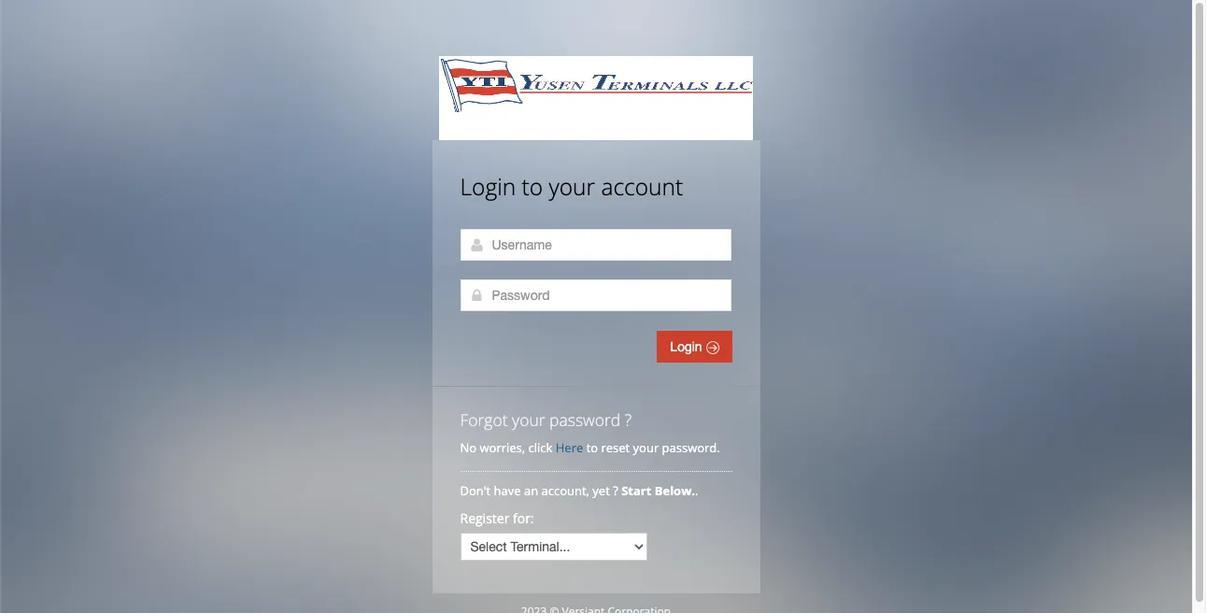 Task type: vqa. For each thing, say whether or not it's contained in the screenshot.
top areas
no



Task type: locate. For each thing, give the bounding box(es) containing it.
register for:
[[460, 509, 534, 527]]

Username text field
[[460, 229, 731, 261]]

lock image
[[470, 288, 485, 303]]

to right here
[[586, 439, 598, 456]]

1 vertical spatial login
[[670, 339, 706, 354]]

1 vertical spatial your
[[512, 408, 545, 431]]

0 horizontal spatial your
[[512, 408, 545, 431]]

login for login
[[670, 339, 706, 354]]

? up the reset
[[625, 408, 632, 431]]

forgot your password ? no worries, click here to reset your password.
[[460, 408, 720, 456]]

0 vertical spatial to
[[522, 171, 543, 202]]

?
[[625, 408, 632, 431], [613, 482, 618, 499]]

0 horizontal spatial login
[[460, 171, 516, 202]]

to up username text box
[[522, 171, 543, 202]]

0 horizontal spatial to
[[522, 171, 543, 202]]

1 horizontal spatial your
[[549, 171, 595, 202]]

don't
[[460, 482, 491, 499]]

your up username text box
[[549, 171, 595, 202]]

your up click
[[512, 408, 545, 431]]

login for login to your account
[[460, 171, 516, 202]]

password
[[550, 408, 621, 431]]

password.
[[662, 439, 720, 456]]

no
[[460, 439, 477, 456]]

account
[[601, 171, 683, 202]]

an
[[524, 482, 538, 499]]

1 vertical spatial to
[[586, 439, 598, 456]]

register
[[460, 509, 510, 527]]

1 horizontal spatial ?
[[625, 408, 632, 431]]

your right the reset
[[633, 439, 659, 456]]

your
[[549, 171, 595, 202], [512, 408, 545, 431], [633, 439, 659, 456]]

1 horizontal spatial login
[[670, 339, 706, 354]]

login
[[460, 171, 516, 202], [670, 339, 706, 354]]

1 vertical spatial ?
[[613, 482, 618, 499]]

? right "yet"
[[613, 482, 618, 499]]

0 vertical spatial your
[[549, 171, 595, 202]]

to
[[522, 171, 543, 202], [586, 439, 598, 456]]

for:
[[513, 509, 534, 527]]

0 vertical spatial login
[[460, 171, 516, 202]]

0 vertical spatial ?
[[625, 408, 632, 431]]

.
[[695, 482, 698, 499]]

1 horizontal spatial to
[[586, 439, 598, 456]]

here
[[556, 439, 583, 456]]

2 vertical spatial your
[[633, 439, 659, 456]]

login inside button
[[670, 339, 706, 354]]

2 horizontal spatial your
[[633, 439, 659, 456]]



Task type: describe. For each thing, give the bounding box(es) containing it.
below.
[[655, 482, 695, 499]]

? inside forgot your password ? no worries, click here to reset your password.
[[625, 408, 632, 431]]

to inside forgot your password ? no worries, click here to reset your password.
[[586, 439, 598, 456]]

have
[[494, 482, 521, 499]]

account,
[[542, 482, 590, 499]]

Password password field
[[460, 279, 731, 311]]

user image
[[470, 237, 485, 252]]

login button
[[657, 331, 732, 363]]

0 horizontal spatial ?
[[613, 482, 618, 499]]

start
[[622, 482, 652, 499]]

yet
[[593, 482, 610, 499]]

worries,
[[480, 439, 525, 456]]

swapright image
[[706, 341, 719, 354]]

login to your account
[[460, 171, 683, 202]]

click
[[528, 439, 553, 456]]

don't have an account, yet ? start below. .
[[460, 482, 702, 499]]

here link
[[556, 439, 583, 456]]

forgot
[[460, 408, 508, 431]]

reset
[[601, 439, 630, 456]]



